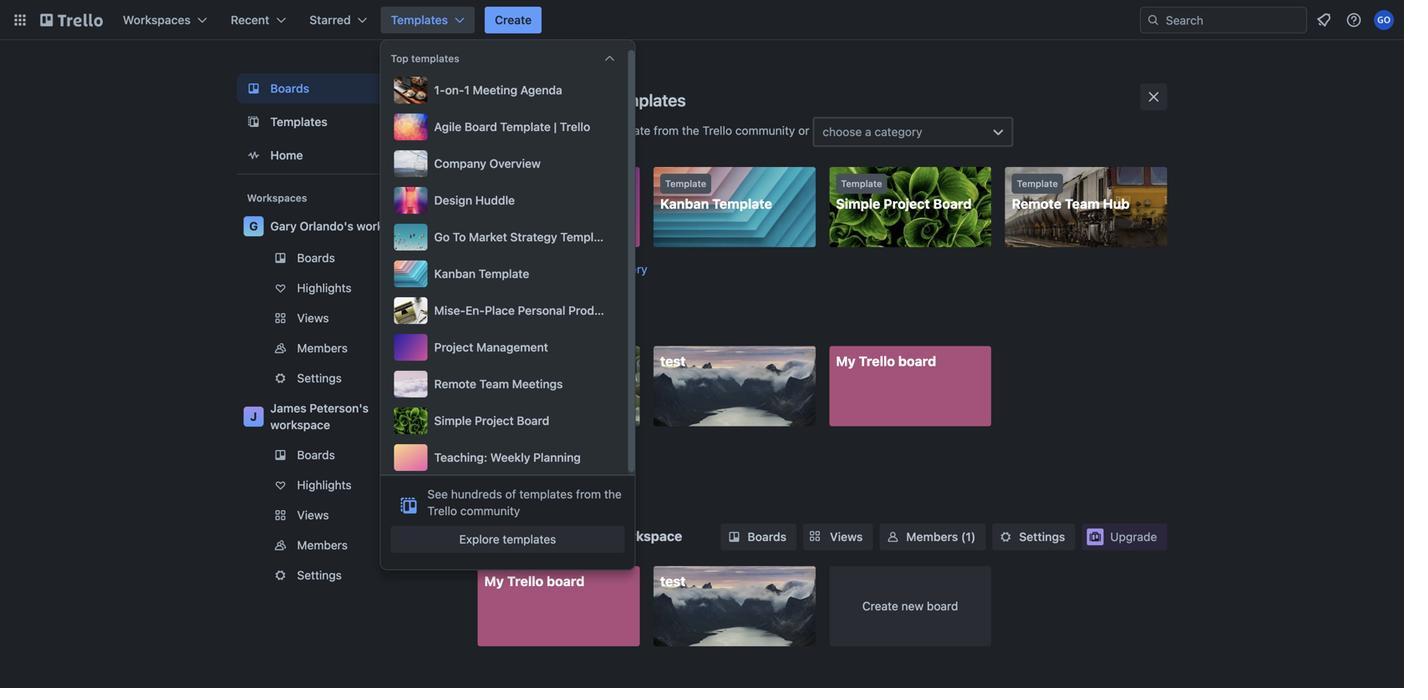 Task type: vqa. For each thing, say whether or not it's contained in the screenshot.
Recent
yes



Task type: locate. For each thing, give the bounding box(es) containing it.
1 horizontal spatial my
[[836, 354, 856, 369]]

2 members link from the top
[[237, 532, 451, 559]]

views for orlando's
[[297, 311, 329, 325]]

search image
[[1147, 13, 1160, 27]]

trello inside button
[[560, 120, 590, 134]]

0 horizontal spatial a
[[594, 124, 600, 138]]

1 horizontal spatial workspaces
[[247, 192, 307, 204]]

0 horizontal spatial sm image
[[726, 529, 743, 546]]

1 vertical spatial settings link
[[992, 524, 1075, 551]]

team left hub
[[1065, 196, 1100, 212]]

0 vertical spatial templates
[[391, 13, 448, 27]]

0 vertical spatial team
[[1065, 196, 1100, 212]]

simple project board
[[434, 414, 549, 428]]

team down virtual
[[479, 377, 509, 391]]

members (1)
[[906, 530, 976, 544]]

highlights for orlando's
[[297, 281, 352, 295]]

0 vertical spatial my trello board
[[836, 354, 936, 369]]

0 horizontal spatial simple
[[434, 414, 472, 428]]

gary down home on the left top of page
[[270, 219, 297, 233]]

en-
[[465, 304, 485, 318]]

0 vertical spatial test
[[660, 354, 686, 369]]

Search field
[[1160, 8, 1306, 33]]

company overview
[[434, 157, 541, 170]]

boards link
[[237, 74, 451, 104], [237, 245, 451, 272], [237, 442, 451, 469], [721, 524, 797, 551]]

add image
[[424, 338, 444, 359]]

highlights link
[[237, 275, 451, 302], [237, 472, 451, 499]]

gary orlando's workspace
[[270, 219, 416, 233], [511, 529, 682, 544]]

1 vertical spatial community
[[460, 504, 520, 518]]

management for project management button
[[476, 341, 548, 354]]

template
[[500, 120, 551, 134], [665, 178, 706, 189], [841, 178, 882, 189], [1017, 178, 1058, 189], [712, 196, 772, 212], [560, 230, 611, 244], [479, 267, 529, 281]]

1 vertical spatial highlights
[[297, 478, 352, 492]]

0 horizontal spatial kanban
[[434, 267, 476, 281]]

top
[[391, 53, 408, 64]]

category
[[875, 125, 922, 139]]

0 vertical spatial members link
[[237, 335, 451, 362]]

1 horizontal spatial the
[[604, 488, 622, 501]]

1 sm image from the left
[[726, 529, 743, 546]]

gary orlando's workspace down workspaces
[[511, 529, 682, 544]]

remote inside button
[[434, 377, 476, 391]]

from down most popular templates at the top left of page
[[654, 124, 679, 138]]

2 highlights link from the top
[[237, 472, 451, 499]]

members for james peterson's workspace
[[297, 539, 348, 552]]

workspace inside james peterson's workspace
[[270, 418, 330, 432]]

productivity
[[568, 304, 635, 318]]

templates up home on the left top of page
[[270, 115, 327, 129]]

project down remote team meetings
[[475, 414, 514, 428]]

create for create
[[495, 13, 532, 27]]

workspaces
[[123, 13, 191, 27], [247, 192, 307, 204]]

templates link
[[237, 107, 451, 137]]

primary element
[[0, 0, 1404, 40]]

0 horizontal spatial workspace
[[270, 418, 330, 432]]

design
[[434, 193, 472, 207]]

1 horizontal spatial board
[[517, 414, 549, 428]]

browse
[[478, 262, 517, 276]]

0 vertical spatial project management
[[484, 196, 619, 212]]

1 vertical spatial views
[[297, 509, 329, 522]]

personal
[[518, 304, 565, 318]]

1 horizontal spatial create
[[862, 600, 898, 613]]

recent button
[[221, 7, 296, 33]]

trello
[[560, 120, 590, 134], [703, 124, 732, 138], [859, 354, 895, 369], [427, 504, 457, 518], [507, 574, 543, 590]]

1 horizontal spatial a
[[865, 125, 871, 139]]

0 horizontal spatial create
[[495, 13, 532, 27]]

explore
[[459, 533, 500, 547]]

3 sm image from the left
[[997, 529, 1014, 546]]

1 highlights link from the top
[[237, 275, 451, 302]]

views link
[[237, 305, 451, 332], [237, 502, 451, 529], [803, 524, 873, 551]]

go to market strategy template button
[[391, 221, 618, 254]]

simple project board button
[[391, 405, 618, 438]]

top templates
[[391, 53, 459, 64]]

0 horizontal spatial gary
[[270, 219, 297, 233]]

0 horizontal spatial gary orlando's workspace
[[270, 219, 416, 233]]

virtual
[[484, 354, 528, 369]]

gary down see hundreds of templates from the trello community
[[511, 529, 542, 544]]

home link
[[237, 140, 451, 170]]

1 vertical spatial test
[[660, 574, 686, 590]]

g down your
[[485, 527, 497, 547]]

1 vertical spatial from
[[576, 488, 601, 501]]

from down planning
[[576, 488, 601, 501]]

settings for gary orlando's workspace
[[297, 371, 342, 385]]

home
[[270, 148, 303, 162]]

highlights
[[297, 281, 352, 295], [297, 478, 352, 492]]

views link for peterson's
[[237, 502, 451, 529]]

templates inside see hundreds of templates from the trello community
[[519, 488, 573, 501]]

0 vertical spatial management
[[534, 196, 619, 212]]

0 horizontal spatial from
[[576, 488, 601, 501]]

1 vertical spatial remote
[[434, 377, 476, 391]]

remote
[[1012, 196, 1062, 212], [434, 377, 476, 391]]

create left new
[[862, 600, 898, 613]]

test for recently viewed
[[660, 354, 686, 369]]

see
[[427, 488, 448, 501]]

project inside template simple project board
[[884, 196, 930, 212]]

kanban down to
[[434, 267, 476, 281]]

remote inside template remote team hub
[[1012, 196, 1062, 212]]

simple up teaching:
[[434, 414, 472, 428]]

kanban template
[[434, 267, 529, 281]]

2 highlights from the top
[[297, 478, 352, 492]]

2 horizontal spatial board
[[933, 196, 972, 212]]

2 vertical spatial workspace
[[612, 529, 682, 544]]

templates up "top templates"
[[391, 13, 448, 27]]

0 vertical spatial test link
[[653, 346, 815, 427]]

1 vertical spatial workspace
[[270, 418, 330, 432]]

2 vertical spatial the
[[604, 488, 622, 501]]

project
[[484, 196, 531, 212], [884, 196, 930, 212], [434, 341, 473, 354], [475, 414, 514, 428]]

0 horizontal spatial templates
[[270, 115, 327, 129]]

views for peterson's
[[297, 509, 329, 522]]

james peterson's workspace
[[270, 402, 369, 432]]

orlando's down home link
[[300, 219, 353, 233]]

0 vertical spatial settings link
[[237, 365, 451, 392]]

1 vertical spatial members link
[[237, 532, 451, 559]]

project management up the strategy
[[484, 196, 619, 212]]

2 horizontal spatial the
[[682, 124, 699, 138]]

gallery
[[611, 262, 647, 276]]

1 horizontal spatial gary
[[511, 529, 542, 544]]

project management inside button
[[434, 341, 548, 354]]

0 horizontal spatial board
[[464, 120, 497, 134]]

2 horizontal spatial sm image
[[997, 529, 1014, 546]]

0 vertical spatial create
[[495, 13, 532, 27]]

a right with
[[594, 124, 600, 138]]

0 vertical spatial the
[[682, 124, 699, 138]]

project down mise-
[[434, 341, 473, 354]]

template right full
[[561, 262, 608, 276]]

0 vertical spatial highlights
[[297, 281, 352, 295]]

|
[[554, 120, 557, 134]]

highlights for peterson's
[[297, 478, 352, 492]]

project inside button
[[475, 414, 514, 428]]

templates up get going faster with a template from the trello community or
[[609, 90, 686, 110]]

management down recently
[[476, 341, 548, 354]]

remote down add icon
[[434, 377, 476, 391]]

1 horizontal spatial sm image
[[885, 529, 901, 546]]

1 vertical spatial highlights link
[[237, 472, 451, 499]]

templates right the of
[[519, 488, 573, 501]]

0 horizontal spatial my trello board link
[[478, 567, 640, 647]]

agile
[[434, 120, 461, 134]]

1 vertical spatial create
[[862, 600, 898, 613]]

0 vertical spatial kanban
[[660, 196, 709, 212]]

test link for gary orlando's workspace
[[653, 567, 815, 647]]

1 horizontal spatial orlando's
[[545, 529, 609, 544]]

1-
[[434, 83, 445, 97]]

template board image
[[244, 112, 264, 132]]

0 horizontal spatial remote
[[434, 377, 476, 391]]

board image
[[244, 79, 264, 99]]

sm image for boards
[[726, 529, 743, 546]]

workspace for add image
[[270, 418, 330, 432]]

1 vertical spatial gary orlando's workspace
[[511, 529, 682, 544]]

0 horizontal spatial team
[[479, 377, 509, 391]]

board inside agile board template | trello button
[[464, 120, 497, 134]]

2 vertical spatial views
[[830, 530, 863, 544]]

workspace
[[357, 219, 416, 233], [270, 418, 330, 432], [612, 529, 682, 544]]

project inside button
[[434, 341, 473, 354]]

1 vertical spatial the
[[520, 262, 538, 276]]

1 horizontal spatial kanban
[[660, 196, 709, 212]]

orlando's
[[300, 219, 353, 233], [545, 529, 609, 544]]

0 vertical spatial workspaces
[[123, 13, 191, 27]]

0 vertical spatial highlights link
[[237, 275, 451, 302]]

settings
[[297, 371, 342, 385], [1019, 530, 1065, 544], [297, 569, 342, 583]]

from inside see hundreds of templates from the trello community
[[576, 488, 601, 501]]

2 test link from the top
[[653, 567, 815, 647]]

template
[[603, 124, 650, 138], [561, 262, 608, 276]]

back to home image
[[40, 7, 103, 33]]

0 vertical spatial views
[[297, 311, 329, 325]]

menu
[[391, 74, 679, 475]]

mise-
[[434, 304, 465, 318]]

0 vertical spatial community
[[735, 124, 795, 138]]

1 highlights from the top
[[297, 281, 352, 295]]

project management button
[[391, 331, 618, 364]]

templates
[[391, 13, 448, 27], [270, 115, 327, 129]]

1 vertical spatial settings
[[1019, 530, 1065, 544]]

team
[[1065, 196, 1100, 212], [479, 377, 509, 391]]

hundreds
[[451, 488, 502, 501]]

1 horizontal spatial my trello board
[[836, 354, 936, 369]]

kanban down get going faster with a template from the trello community or
[[660, 196, 709, 212]]

1
[[464, 83, 470, 97]]

a
[[594, 124, 600, 138], [865, 125, 871, 139]]

1 test from the top
[[660, 354, 686, 369]]

management for project management link on the left top of page
[[534, 196, 619, 212]]

see hundreds of templates from the trello community
[[427, 488, 622, 518]]

1 vertical spatial project management
[[434, 341, 548, 354]]

project down category
[[884, 196, 930, 212]]

create up 1-on-1 meeting agenda button at the top of the page
[[495, 13, 532, 27]]

remote left hub
[[1012, 196, 1062, 212]]

a right choose
[[865, 125, 871, 139]]

0 vertical spatial board
[[464, 120, 497, 134]]

collapse image
[[603, 52, 616, 65]]

sm image inside settings link
[[997, 529, 1014, 546]]

board
[[464, 120, 497, 134], [933, 196, 972, 212], [517, 414, 549, 428]]

project management for project management link on the left top of page
[[484, 196, 619, 212]]

community inside see hundreds of templates from the trello community
[[460, 504, 520, 518]]

2 horizontal spatial workspace
[[612, 529, 682, 544]]

peterson's
[[310, 402, 369, 415]]

0 horizontal spatial my trello board
[[484, 574, 585, 590]]

agile board template | trello
[[434, 120, 590, 134]]

0 vertical spatial orlando's
[[300, 219, 353, 233]]

1 vertical spatial kanban
[[434, 267, 476, 281]]

virtual pet game
[[484, 354, 593, 369]]

boards
[[270, 81, 309, 95], [297, 251, 335, 265], [297, 448, 335, 462], [748, 530, 787, 544]]

workspaces
[[519, 489, 612, 505]]

simple down choose a category
[[836, 196, 880, 212]]

1 vertical spatial my
[[484, 574, 504, 590]]

1 horizontal spatial community
[[735, 124, 795, 138]]

0 horizontal spatial g
[[249, 219, 258, 233]]

0 vertical spatial simple
[[836, 196, 880, 212]]

0 vertical spatial remote
[[1012, 196, 1062, 212]]

sm image
[[726, 529, 743, 546], [885, 529, 901, 546], [997, 529, 1014, 546]]

strategy
[[510, 230, 557, 244]]

1 members link from the top
[[237, 335, 451, 362]]

1 horizontal spatial g
[[485, 527, 497, 547]]

1 horizontal spatial templates
[[391, 13, 448, 27]]

system
[[638, 304, 679, 318]]

members link
[[237, 335, 451, 362], [237, 532, 451, 559]]

simple
[[836, 196, 880, 212], [434, 414, 472, 428]]

2 test from the top
[[660, 574, 686, 590]]

settings link
[[237, 365, 451, 392], [992, 524, 1075, 551], [237, 562, 468, 589]]

james
[[270, 402, 306, 415]]

the
[[682, 124, 699, 138], [520, 262, 538, 276], [604, 488, 622, 501]]

management inside button
[[476, 341, 548, 354]]

create for create new board
[[862, 600, 898, 613]]

recently viewed
[[511, 319, 617, 335]]

orlando's down workspaces
[[545, 529, 609, 544]]

create
[[495, 13, 532, 27], [862, 600, 898, 613]]

0 vertical spatial my trello board link
[[829, 346, 991, 427]]

1 horizontal spatial remote
[[1012, 196, 1062, 212]]

gary
[[270, 219, 297, 233], [511, 529, 542, 544]]

settings link for peterson's
[[237, 562, 468, 589]]

1 test link from the top
[[653, 346, 815, 427]]

1 horizontal spatial my trello board link
[[829, 346, 991, 427]]

management
[[534, 196, 619, 212], [476, 341, 548, 354]]

1 vertical spatial management
[[476, 341, 548, 354]]

sm image for settings
[[997, 529, 1014, 546]]

community left or on the top
[[735, 124, 795, 138]]

viewed
[[571, 319, 617, 335]]

gary orlando (garyorlando) image
[[1374, 10, 1394, 30]]

1 vertical spatial test link
[[653, 567, 815, 647]]

design huddle button
[[391, 184, 618, 217]]

template down most popular templates at the top left of page
[[603, 124, 650, 138]]

full
[[541, 262, 557, 276]]

0 horizontal spatial orlando's
[[300, 219, 353, 233]]

0 vertical spatial from
[[654, 124, 679, 138]]

management up the strategy
[[534, 196, 619, 212]]

1 horizontal spatial team
[[1065, 196, 1100, 212]]

gary orlando's workspace down home link
[[270, 219, 416, 233]]

on-
[[445, 83, 464, 97]]

go
[[434, 230, 450, 244]]

create inside "button"
[[495, 13, 532, 27]]

0 vertical spatial board
[[898, 354, 936, 369]]

g
[[249, 219, 258, 233], [485, 527, 497, 547]]

kanban
[[660, 196, 709, 212], [434, 267, 476, 281]]

1 vertical spatial g
[[485, 527, 497, 547]]

views link for orlando's
[[237, 305, 451, 332]]

1 vertical spatial my trello board link
[[478, 567, 640, 647]]

1 horizontal spatial workspace
[[357, 219, 416, 233]]

0 vertical spatial template
[[603, 124, 650, 138]]

templates up 1-
[[411, 53, 459, 64]]

members
[[297, 341, 348, 355], [906, 530, 958, 544], [297, 539, 348, 552]]

1 horizontal spatial from
[[654, 124, 679, 138]]

0 horizontal spatial workspaces
[[123, 13, 191, 27]]

project management up remote team meetings
[[434, 341, 548, 354]]

go to market strategy template
[[434, 230, 611, 244]]

g down home image at the top left
[[249, 219, 258, 233]]

recently
[[511, 319, 568, 335]]

community down the hundreds
[[460, 504, 520, 518]]

settings link for orlando's
[[237, 365, 451, 392]]

0 vertical spatial gary
[[270, 219, 297, 233]]

going
[[500, 124, 530, 138]]



Task type: describe. For each thing, give the bounding box(es) containing it.
template inside template simple project board
[[841, 178, 882, 189]]

members link for orlando's
[[237, 335, 451, 362]]

faster
[[534, 124, 565, 138]]

template kanban template
[[660, 178, 772, 212]]

starred button
[[299, 7, 378, 33]]

workspaces button
[[113, 7, 217, 33]]

simple inside template simple project board
[[836, 196, 880, 212]]

add image
[[424, 536, 444, 556]]

of
[[505, 488, 516, 501]]

templates inside "link"
[[270, 115, 327, 129]]

starred
[[309, 13, 351, 27]]

members link for peterson's
[[237, 532, 451, 559]]

most popular templates
[[504, 90, 686, 110]]

open information menu image
[[1346, 12, 1362, 28]]

meeting
[[473, 83, 517, 97]]

browse the full template gallery link
[[478, 262, 647, 276]]

templates inside dropdown button
[[391, 13, 448, 27]]

company
[[434, 157, 486, 170]]

1 vertical spatial orlando's
[[545, 529, 609, 544]]

explore templates
[[459, 533, 556, 547]]

hub
[[1103, 196, 1130, 212]]

meetings
[[512, 377, 563, 391]]

1-on-1 meeting agenda button
[[391, 74, 618, 107]]

upgrade button
[[1082, 524, 1167, 551]]

place
[[485, 304, 515, 318]]

company overview button
[[391, 147, 618, 181]]

pet
[[531, 354, 552, 369]]

remote team meetings button
[[391, 368, 618, 401]]

templates down see hundreds of templates from the trello community
[[503, 533, 556, 547]]

templates button
[[381, 7, 475, 33]]

the inside see hundreds of templates from the trello community
[[604, 488, 622, 501]]

create button
[[485, 7, 542, 33]]

planning
[[533, 451, 581, 465]]

recent
[[231, 13, 269, 27]]

remote team meetings
[[434, 377, 563, 391]]

your workspaces
[[478, 489, 612, 505]]

project management for project management button
[[434, 341, 548, 354]]

j
[[250, 410, 257, 424]]

1 vertical spatial my trello board
[[484, 574, 585, 590]]

template remote team hub
[[1012, 178, 1130, 212]]

project management link
[[478, 167, 640, 247]]

upgrade
[[1110, 530, 1157, 544]]

team inside button
[[479, 377, 509, 391]]

project up go to market strategy template button
[[484, 196, 531, 212]]

choose
[[823, 125, 862, 139]]

get
[[478, 124, 497, 138]]

1 vertical spatial board
[[547, 574, 585, 590]]

board inside template simple project board
[[933, 196, 972, 212]]

popular
[[547, 90, 605, 110]]

design huddle
[[434, 193, 515, 207]]

workspace for add icon
[[357, 219, 416, 233]]

explore templates link
[[391, 527, 625, 553]]

kanban template button
[[391, 257, 618, 291]]

2 sm image from the left
[[885, 529, 901, 546]]

mise-en-place personal productivity system
[[434, 304, 679, 318]]

game
[[556, 354, 593, 369]]

simple inside button
[[434, 414, 472, 428]]

agenda
[[520, 83, 562, 97]]

choose a category
[[823, 125, 922, 139]]

0 vertical spatial gary orlando's workspace
[[270, 219, 416, 233]]

virtual pet game link
[[478, 346, 640, 427]]

test link for recently viewed
[[653, 346, 815, 427]]

0 horizontal spatial the
[[520, 262, 538, 276]]

1 horizontal spatial gary orlando's workspace
[[511, 529, 682, 544]]

0 vertical spatial g
[[249, 219, 258, 233]]

teaching: weekly planning
[[434, 451, 581, 465]]

0 notifications image
[[1314, 10, 1334, 30]]

forward image
[[448, 566, 468, 586]]

to
[[453, 230, 466, 244]]

team inside template remote team hub
[[1065, 196, 1100, 212]]

test for gary orlando's workspace
[[660, 574, 686, 590]]

board inside simple project board button
[[517, 414, 549, 428]]

agile board template | trello button
[[391, 110, 618, 144]]

workspaces inside popup button
[[123, 13, 191, 27]]

1 vertical spatial template
[[561, 262, 608, 276]]

with
[[568, 124, 590, 138]]

or
[[798, 124, 809, 138]]

(1)
[[961, 530, 976, 544]]

mise-en-place personal productivity system button
[[391, 294, 679, 328]]

template inside template remote team hub
[[1017, 178, 1058, 189]]

most
[[504, 90, 543, 110]]

2 vertical spatial board
[[927, 600, 958, 613]]

huddle
[[475, 193, 515, 207]]

highlights link for orlando's
[[237, 275, 451, 302]]

settings for james peterson's workspace
[[297, 569, 342, 583]]

kanban inside button
[[434, 267, 476, 281]]

overview
[[489, 157, 541, 170]]

new
[[901, 600, 924, 613]]

your
[[478, 489, 515, 505]]

menu containing 1-on-1 meeting agenda
[[391, 74, 679, 475]]

1 vertical spatial gary
[[511, 529, 542, 544]]

create new board
[[862, 600, 958, 613]]

kanban inside template kanban template
[[660, 196, 709, 212]]

template simple project board
[[836, 178, 972, 212]]

highlights link for peterson's
[[237, 472, 451, 499]]

weekly
[[490, 451, 530, 465]]

members for gary orlando's workspace
[[297, 341, 348, 355]]

teaching:
[[434, 451, 487, 465]]

teaching: weekly planning button
[[391, 441, 618, 475]]

trello inside see hundreds of templates from the trello community
[[427, 504, 457, 518]]

1 vertical spatial workspaces
[[247, 192, 307, 204]]

get going faster with a template from the trello community or
[[478, 124, 813, 138]]

0 vertical spatial my
[[836, 354, 856, 369]]

1-on-1 meeting agenda
[[434, 83, 562, 97]]

home image
[[244, 145, 264, 165]]

browse the full template gallery
[[478, 262, 647, 276]]

market
[[469, 230, 507, 244]]



